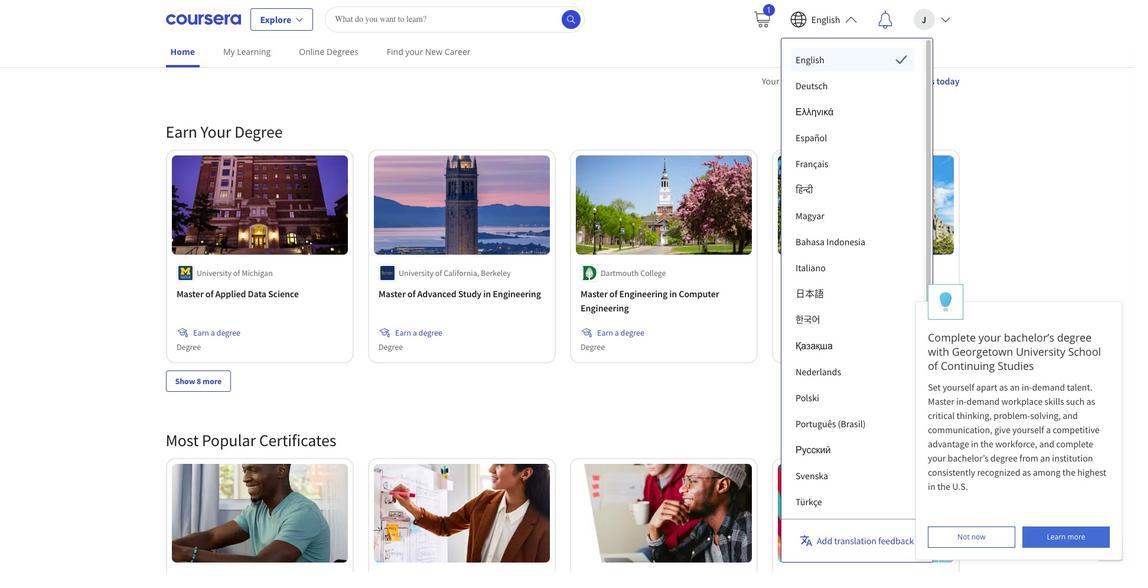 Task type: describe. For each thing, give the bounding box(es) containing it.
in right the study
[[483, 288, 491, 299]]

skills
[[1045, 395, 1065, 407]]

2 horizontal spatial the
[[1063, 466, 1076, 478]]

of for california,
[[435, 268, 442, 278]]

your inside the set yourself apart as an in-demand talent. master in-demand workplace skills such as critical thinking, problem-solving, and communication, give yourself a competitive advantage in the workforce, and complete your bachelor's degree from an institution consistently recognized as among the highest in the u.s.
[[929, 452, 947, 464]]

1 vertical spatial an
[[1041, 452, 1051, 464]]

degree for master of engineering in computer engineering
[[581, 341, 605, 352]]

earn a degree for advanced
[[395, 327, 442, 338]]

shopping cart: 1 item element
[[753, 4, 775, 29]]

complete your bachelor's degree with georgetown university school of continuing studies
[[929, 330, 1102, 373]]

help center image
[[1104, 541, 1118, 556]]

thinking,
[[957, 410, 993, 421]]

computer
[[679, 288, 719, 299]]

master of advanced study in engineering
[[379, 288, 541, 299]]

degree for master of advanced study in engineering
[[379, 341, 403, 352]]

italiano
[[796, 262, 826, 274]]

show 8 more button
[[166, 370, 231, 392]]

of for applied
[[205, 288, 213, 299]]

repeat image
[[786, 163, 801, 177]]

find your new career link
[[382, 38, 476, 65]]

a inside the set yourself apart as an in-demand talent. master in-demand workplace skills such as critical thinking, problem-solving, and communication, give yourself a competitive advantage in the workforce, and complete your bachelor's degree from an institution consistently recognized as among the highest in the u.s.
[[1047, 424, 1052, 436]]

my learning
[[223, 46, 271, 57]]

university up advanced
[[399, 268, 434, 278]]

1 horizontal spatial yourself
[[1013, 424, 1045, 436]]

degree for advanced
[[419, 327, 442, 338]]

engineering down college
[[619, 288, 668, 299]]

talent.
[[1068, 381, 1093, 393]]

nederlands
[[796, 366, 842, 378]]

feedback
[[879, 535, 915, 547]]

certificates
[[259, 430, 337, 451]]

हिन्दी
[[796, 184, 814, 196]]

0 horizontal spatial in-
[[957, 395, 967, 407]]

university inside complete your bachelor's degree with georgetown university school of continuing studies
[[1017, 345, 1066, 359]]

master for master of applied data science
[[176, 288, 203, 299]]

bachelor of arts in liberal studies link
[[783, 286, 950, 301]]

earn a degree for engineering
[[597, 327, 645, 338]]

a for engineering
[[615, 327, 619, 338]]

menu containing english
[[791, 48, 915, 572]]

2 horizontal spatial as
[[1087, 395, 1096, 407]]

apart
[[977, 381, 998, 393]]

earn your degree
[[166, 121, 283, 142]]

study
[[458, 288, 482, 299]]

1 horizontal spatial as
[[1023, 466, 1032, 478]]

a for advanced
[[413, 327, 417, 338]]

magyar
[[796, 210, 825, 222]]

set yourself apart as an in-demand talent. master in-demand workplace skills such as critical thinking, problem-solving, and communication, give yourself a competitive advantage in the workforce, and complete your bachelor's degree from an institution consistently recognized as among the highest in the u.s.
[[929, 381, 1109, 492]]

college
[[641, 268, 666, 278]]

1 horizontal spatial in-
[[1022, 381, 1033, 393]]

degree inside the set yourself apart as an in-demand talent. master in-demand workplace skills such as critical thinking, problem-solving, and communication, give yourself a competitive advantage in the workforce, and complete your bachelor's degree from an institution consistently recognized as among the highest in the u.s.
[[991, 452, 1018, 464]]

8
[[197, 376, 201, 386]]

give
[[995, 424, 1011, 436]]

degrees
[[327, 46, 359, 57]]

a for applied
[[211, 327, 215, 338]]

competitive
[[1053, 424, 1100, 436]]

workplace
[[1002, 395, 1043, 407]]

1 horizontal spatial your
[[762, 75, 780, 87]]

your career goal is pending
[[762, 75, 870, 87]]

1 link
[[743, 0, 781, 38]]

michigan
[[242, 268, 273, 278]]

georgetown inside complete your bachelor's degree with georgetown university school of continuing studies
[[953, 345, 1014, 359]]

consistently
[[929, 466, 976, 478]]

dartmouth college
[[601, 268, 666, 278]]

graduation cap image
[[786, 120, 801, 134]]

arts
[[830, 288, 846, 299]]

1 vertical spatial your
[[201, 121, 231, 142]]

deutsch
[[796, 80, 828, 92]]

online
[[299, 46, 325, 57]]

0 vertical spatial yourself
[[943, 381, 975, 393]]

find
[[387, 46, 404, 57]]

english button
[[781, 0, 867, 38]]

highest
[[1078, 466, 1107, 478]]

your for new
[[406, 46, 423, 57]]

set
[[929, 381, 941, 393]]

日本語
[[796, 288, 825, 300]]

berkeley
[[481, 268, 511, 278]]

home link
[[166, 38, 200, 67]]

degree for bachelor of arts in liberal studies
[[783, 341, 807, 352]]

engineering for in
[[581, 302, 629, 314]]

georgetown university
[[803, 268, 882, 278]]

(brasil)
[[839, 418, 866, 430]]

earn for master of advanced study in engineering
[[395, 327, 411, 338]]

continuing
[[941, 359, 996, 373]]

earn for master of applied data science
[[193, 327, 209, 338]]

indonesia
[[827, 236, 866, 248]]

add translation feedback
[[817, 535, 915, 547]]

communication,
[[929, 424, 993, 436]]

türkçe
[[796, 496, 823, 508]]

master of engineering in computer engineering link
[[581, 286, 747, 315]]

applied
[[215, 288, 246, 299]]

add translation feedback button
[[791, 529, 924, 553]]

complete
[[929, 330, 977, 345]]

california,
[[444, 268, 479, 278]]

1
[[767, 4, 772, 15]]

in down consistently
[[929, 481, 936, 492]]

not now button
[[929, 527, 1016, 548]]

most
[[166, 430, 199, 451]]

georgetown inside 'earn your degree collection' element
[[803, 268, 845, 278]]

alice element
[[916, 284, 1123, 560]]

1 vertical spatial and
[[1040, 438, 1055, 450]]

svenska
[[796, 470, 829, 482]]

not
[[958, 532, 970, 542]]

complete
[[1057, 438, 1094, 450]]

advantage
[[929, 438, 970, 450]]

engineering for study
[[493, 288, 541, 299]]

workforce,
[[996, 438, 1038, 450]]

bachelor of arts in liberal studies
[[783, 288, 917, 299]]

master of engineering in computer engineering
[[581, 288, 719, 314]]



Task type: locate. For each thing, give the bounding box(es) containing it.
degree for master of applied data science
[[176, 341, 201, 352]]

among
[[1034, 466, 1061, 478]]

master inside master of engineering in computer engineering
[[581, 288, 608, 299]]

master up critical
[[929, 395, 955, 407]]

1 horizontal spatial earn a degree
[[395, 327, 442, 338]]

show
[[175, 376, 195, 386]]

yourself
[[943, 381, 975, 393], [1013, 424, 1045, 436]]

an
[[1011, 381, 1021, 393], [1041, 452, 1051, 464]]

degree down applied
[[216, 327, 240, 338]]

master down dartmouth
[[581, 288, 608, 299]]

0 vertical spatial your
[[406, 46, 423, 57]]

menu
[[791, 48, 915, 572]]

demand
[[1033, 381, 1066, 393], [967, 395, 1000, 407]]

demand up skills
[[1033, 381, 1066, 393]]

português
[[796, 418, 837, 430]]

english
[[812, 13, 841, 25], [796, 54, 825, 66]]

engineering down berkeley
[[493, 288, 541, 299]]

1 horizontal spatial and
[[1063, 410, 1079, 421]]

engineering inside master of advanced study in engineering link
[[493, 288, 541, 299]]

degree for applied
[[216, 327, 240, 338]]

an up workplace
[[1011, 381, 1021, 393]]

degree up recognized
[[991, 452, 1018, 464]]

2 horizontal spatial your
[[979, 330, 1002, 345]]

university
[[197, 268, 231, 278], [399, 268, 434, 278], [847, 268, 882, 278], [1017, 345, 1066, 359]]

u.s.
[[953, 481, 969, 492]]

1 vertical spatial in-
[[957, 395, 967, 407]]

2 vertical spatial your
[[929, 452, 947, 464]]

liberal
[[858, 288, 885, 299]]

from
[[1020, 452, 1039, 464]]

as
[[1000, 381, 1009, 393], [1087, 395, 1096, 407], [1023, 466, 1032, 478]]

português (brasil)
[[796, 418, 866, 430]]

1 vertical spatial demand
[[967, 395, 1000, 407]]

solving,
[[1031, 410, 1062, 421]]

0 horizontal spatial more
[[203, 376, 222, 386]]

1 vertical spatial more
[[1068, 532, 1086, 542]]

1 horizontal spatial demand
[[1033, 381, 1066, 393]]

1 horizontal spatial studies
[[998, 359, 1035, 373]]

in
[[483, 288, 491, 299], [670, 288, 677, 299], [848, 288, 856, 299], [972, 438, 979, 450], [929, 481, 936, 492]]

my
[[223, 46, 235, 57]]

in inside master of engineering in computer engineering
[[670, 288, 677, 299]]

english inside radio item
[[796, 54, 825, 66]]

degree
[[216, 327, 240, 338], [419, 327, 442, 338], [621, 327, 645, 338], [1058, 330, 1092, 345], [991, 452, 1018, 464]]

of inside bachelor of arts in liberal studies link
[[821, 288, 829, 299]]

is
[[827, 75, 834, 87]]

add
[[817, 535, 833, 547]]

of for advanced
[[407, 288, 416, 299]]

english radio item
[[791, 48, 915, 72]]

0 horizontal spatial georgetown
[[803, 268, 845, 278]]

1 earn a degree from the left
[[193, 327, 240, 338]]

and down such at the right of the page
[[1063, 410, 1079, 421]]

learn more
[[1048, 532, 1086, 542]]

in left computer
[[670, 288, 677, 299]]

studies inside 'earn your degree collection' element
[[887, 288, 917, 299]]

bachelor's
[[1005, 330, 1055, 345], [948, 452, 989, 464]]

english up english radio item
[[812, 13, 841, 25]]

your up continuing
[[979, 330, 1002, 345]]

degree for engineering
[[621, 327, 645, 338]]

your
[[406, 46, 423, 57], [979, 330, 1002, 345], [929, 452, 947, 464]]

and
[[1063, 410, 1079, 421], [1040, 438, 1055, 450]]

0 vertical spatial and
[[1063, 410, 1079, 421]]

university up bachelor of arts in liberal studies link
[[847, 268, 882, 278]]

main content
[[0, 60, 1126, 572]]

of inside master of applied data science "link"
[[205, 288, 213, 299]]

3 earn a degree from the left
[[597, 327, 645, 338]]

engineering down dartmouth
[[581, 302, 629, 314]]

english inside button
[[812, 13, 841, 25]]

0 horizontal spatial studies
[[887, 288, 917, 299]]

1 vertical spatial as
[[1087, 395, 1096, 407]]

degree
[[235, 121, 283, 142], [176, 341, 201, 352], [379, 341, 403, 352], [581, 341, 605, 352], [783, 341, 807, 352]]

online degrees link
[[295, 38, 363, 65]]

in right arts
[[848, 288, 856, 299]]

as down the from
[[1023, 466, 1032, 478]]

0 vertical spatial english
[[812, 13, 841, 25]]

1 vertical spatial georgetown
[[953, 345, 1014, 359]]

university left school
[[1017, 345, 1066, 359]]

2 earn a degree from the left
[[395, 327, 442, 338]]

1 horizontal spatial an
[[1041, 452, 1051, 464]]

georgetown up 日本語 on the bottom right of the page
[[803, 268, 845, 278]]

popular
[[202, 430, 256, 451]]

lightbulb tip image
[[940, 292, 953, 312]]

0 vertical spatial bachelor's
[[1005, 330, 1055, 345]]

bahasa indonesia
[[796, 236, 866, 248]]

0 horizontal spatial bachelor's
[[948, 452, 989, 464]]

earn a degree down master of engineering in computer engineering
[[597, 327, 645, 338]]

bachelor's up consistently
[[948, 452, 989, 464]]

0 vertical spatial in-
[[1022, 381, 1033, 393]]

2 horizontal spatial earn a degree
[[597, 327, 645, 338]]

of down dartmouth
[[610, 288, 618, 299]]

master for master of advanced study in engineering
[[379, 288, 406, 299]]

of left arts
[[821, 288, 829, 299]]

new
[[425, 46, 443, 57]]

your for bachelor's
[[979, 330, 1002, 345]]

more inside learn more link
[[1068, 532, 1086, 542]]

1 horizontal spatial your
[[929, 452, 947, 464]]

studies inside complete your bachelor's degree with georgetown university school of continuing studies
[[998, 359, 1035, 373]]

studies up workplace
[[998, 359, 1035, 373]]

0 vertical spatial georgetown
[[803, 268, 845, 278]]

0 vertical spatial as
[[1000, 381, 1009, 393]]

as right such at the right of the page
[[1087, 395, 1096, 407]]

in- up thinking,
[[957, 395, 967, 407]]

earn a degree down advanced
[[395, 327, 442, 338]]

of for arts
[[821, 288, 829, 299]]

1 vertical spatial studies
[[998, 359, 1035, 373]]

yourself up "workforce,"
[[1013, 424, 1045, 436]]

with
[[929, 345, 950, 359]]

yourself down continuing
[[943, 381, 975, 393]]

1 vertical spatial english
[[796, 54, 825, 66]]

0 horizontal spatial demand
[[967, 395, 1000, 407]]

degree down advanced
[[419, 327, 442, 338]]

master of applied data science link
[[176, 286, 343, 301]]

of left michigan
[[233, 268, 240, 278]]

polski
[[796, 392, 820, 404]]

bachelor's left school
[[1005, 330, 1055, 345]]

university of california, berkeley
[[399, 268, 511, 278]]

master left applied
[[176, 288, 203, 299]]

such
[[1067, 395, 1085, 407]]

university up applied
[[197, 268, 231, 278]]

your inside complete your bachelor's degree with georgetown university school of continuing studies
[[979, 330, 1002, 345]]

of inside master of advanced study in engineering link
[[407, 288, 416, 299]]

home
[[171, 46, 195, 57]]

studies right liberal
[[887, 288, 917, 299]]

1 vertical spatial the
[[1063, 466, 1076, 478]]

1 horizontal spatial the
[[981, 438, 994, 450]]

of for engineering
[[610, 288, 618, 299]]

critical
[[929, 410, 955, 421]]

ελληνικά
[[796, 106, 834, 118]]

0 horizontal spatial the
[[938, 481, 951, 492]]

español
[[796, 132, 828, 144]]

online degrees
[[299, 46, 359, 57]]

of left applied
[[205, 288, 213, 299]]

of left advanced
[[407, 288, 416, 299]]

science
[[268, 288, 299, 299]]

the
[[981, 438, 994, 450], [1063, 466, 1076, 478], [938, 481, 951, 492]]

0 vertical spatial more
[[203, 376, 222, 386]]

goal
[[809, 75, 825, 87]]

my learning link
[[219, 38, 276, 65]]

None search field
[[325, 6, 585, 32]]

earn a degree
[[193, 327, 240, 338], [395, 327, 442, 338], [597, 327, 645, 338]]

bachelor
[[783, 288, 819, 299]]

in- up workplace
[[1022, 381, 1033, 393]]

0 horizontal spatial your
[[201, 121, 231, 142]]

master inside "link"
[[176, 288, 203, 299]]

most popular certificates
[[166, 430, 337, 451]]

in down communication,
[[972, 438, 979, 450]]

most popular certificates collection element
[[159, 411, 967, 572]]

problem-
[[994, 410, 1031, 421]]

now
[[972, 532, 986, 542]]

school
[[1069, 345, 1102, 359]]

1 vertical spatial yourself
[[1013, 424, 1045, 436]]

1 horizontal spatial more
[[1068, 532, 1086, 542]]

bachelor's inside complete your bachelor's degree with georgetown university school of continuing studies
[[1005, 330, 1055, 345]]

learn more link
[[1023, 527, 1111, 548]]

earn your degree collection element
[[159, 102, 967, 411]]

0 horizontal spatial earn a degree
[[193, 327, 240, 338]]

1 horizontal spatial bachelor's
[[1005, 330, 1055, 345]]

show 8 more
[[175, 376, 222, 386]]

0 horizontal spatial and
[[1040, 438, 1055, 450]]

1 vertical spatial your
[[979, 330, 1002, 345]]

master of applied data science
[[176, 288, 299, 299]]

0 horizontal spatial an
[[1011, 381, 1021, 393]]

more right learn
[[1068, 532, 1086, 542]]

bachelor's inside the set yourself apart as an in-demand talent. master in-demand workplace skills such as critical thinking, problem-solving, and communication, give yourself a competitive advantage in the workforce, and complete your bachelor's degree from an institution consistently recognized as among the highest in the u.s.
[[948, 452, 989, 464]]

more right 8
[[203, 376, 222, 386]]

institution
[[1053, 452, 1094, 464]]

degree up talent.
[[1058, 330, 1092, 345]]

earn a degree for applied
[[193, 327, 240, 338]]

earn for master of engineering in computer engineering
[[597, 327, 613, 338]]

earn a degree down applied
[[193, 327, 240, 338]]

1 vertical spatial bachelor's
[[948, 452, 989, 464]]

한국어
[[796, 314, 821, 326]]

қазақша
[[796, 340, 833, 352]]

0 vertical spatial an
[[1011, 381, 1021, 393]]

english up your career goal is pending at top right
[[796, 54, 825, 66]]

of inside complete your bachelor's degree with georgetown university school of continuing studies
[[929, 359, 939, 373]]

master left advanced
[[379, 288, 406, 299]]

smile image
[[786, 184, 801, 198]]

français
[[796, 158, 829, 170]]

coursera image
[[166, 10, 241, 29]]

master inside the set yourself apart as an in-demand talent. master in-demand workplace skills such as critical thinking, problem-solving, and communication, give yourself a competitive advantage in the workforce, and complete your bachelor's degree from an institution consistently recognized as among the highest in the u.s.
[[929, 395, 955, 407]]

0 horizontal spatial yourself
[[943, 381, 975, 393]]

0 vertical spatial demand
[[1033, 381, 1066, 393]]

recognized
[[978, 466, 1021, 478]]

dartmouth
[[601, 268, 639, 278]]

your right find
[[406, 46, 423, 57]]

data
[[248, 288, 266, 299]]

and left complete
[[1040, 438, 1055, 450]]

engineering
[[493, 288, 541, 299], [619, 288, 668, 299], [581, 302, 629, 314]]

demand down the apart
[[967, 395, 1000, 407]]

georgetown up the apart
[[953, 345, 1014, 359]]

of for michigan
[[233, 268, 240, 278]]

an up among
[[1041, 452, 1051, 464]]

0 horizontal spatial your
[[406, 46, 423, 57]]

learning
[[237, 46, 271, 57]]

pending
[[835, 75, 870, 87]]

0 horizontal spatial as
[[1000, 381, 1009, 393]]

more inside show 8 more button
[[203, 376, 222, 386]]

0 vertical spatial studies
[[887, 288, 917, 299]]

degree down master of engineering in computer engineering
[[621, 327, 645, 338]]

find your new career
[[387, 46, 471, 57]]

of up advanced
[[435, 268, 442, 278]]

as right the apart
[[1000, 381, 1009, 393]]

main content containing earn your degree
[[0, 60, 1126, 572]]

0 vertical spatial the
[[981, 438, 994, 450]]

career
[[782, 75, 807, 87]]

the down the "institution" on the right
[[1063, 466, 1076, 478]]

1 horizontal spatial georgetown
[[953, 345, 1014, 359]]

of up set
[[929, 359, 939, 373]]

your down advantage
[[929, 452, 947, 464]]

the left "workforce,"
[[981, 438, 994, 450]]

learn
[[1048, 532, 1067, 542]]

advanced
[[417, 288, 456, 299]]

of inside master of engineering in computer engineering
[[610, 288, 618, 299]]

2 vertical spatial the
[[938, 481, 951, 492]]

degree inside complete your bachelor's degree with georgetown university school of continuing studies
[[1058, 330, 1092, 345]]

the down consistently
[[938, 481, 951, 492]]

0 vertical spatial your
[[762, 75, 780, 87]]

master for master of engineering in computer engineering
[[581, 288, 608, 299]]

your inside "link"
[[406, 46, 423, 57]]

русский
[[796, 444, 831, 456]]

2 vertical spatial as
[[1023, 466, 1032, 478]]

career
[[445, 46, 471, 57]]



Task type: vqa. For each thing, say whether or not it's contained in the screenshot.
Engineering for in
yes



